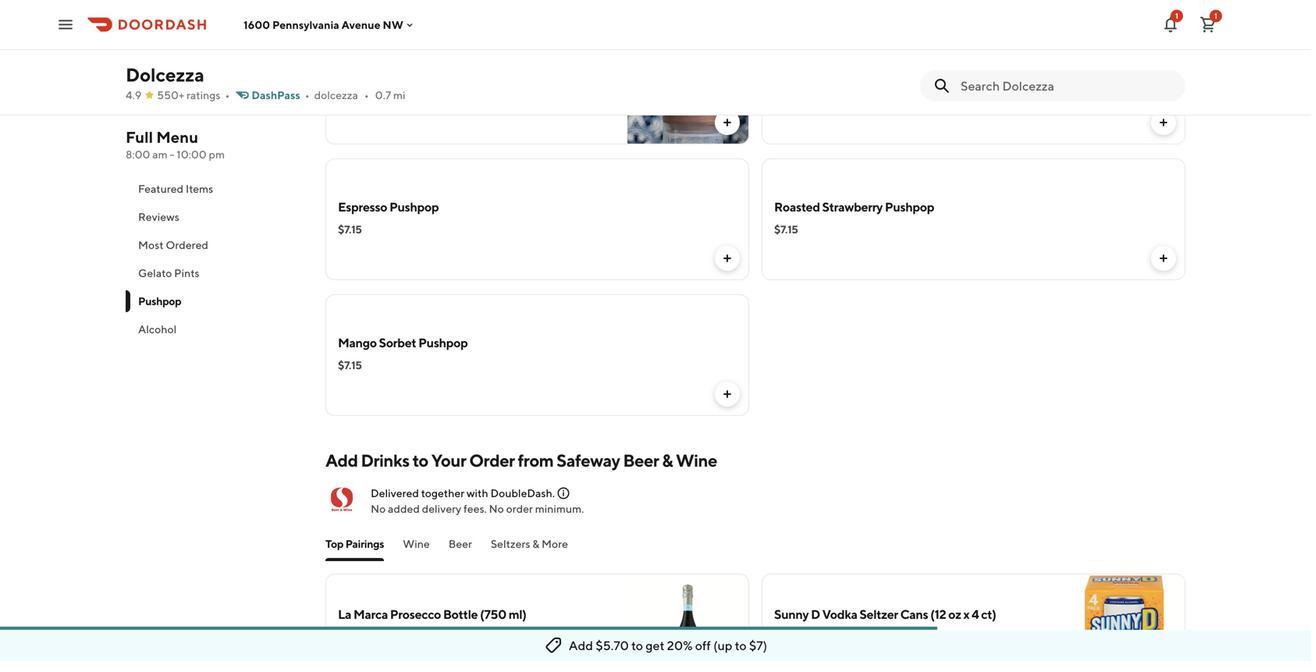 Task type: vqa. For each thing, say whether or not it's contained in the screenshot.
the right chicken
no



Task type: describe. For each thing, give the bounding box(es) containing it.
wine button
[[403, 536, 430, 561]]

pushpop right espresso
[[389, 199, 439, 214]]

0 vertical spatial marca
[[353, 607, 388, 622]]

no added delivery fees. no order minimum.
[[371, 502, 584, 515]]

most
[[138, 238, 164, 251]]

ml)
[[509, 607, 526, 622]]

am
[[152, 148, 168, 161]]

seltzers & more
[[491, 537, 568, 550]]

ml
[[541, 627, 554, 640]]

doubledash.
[[490, 487, 555, 500]]

strawberry
[[822, 199, 883, 214]]

cans
[[900, 607, 928, 622]]

• for dashpass •
[[305, 89, 310, 101]]

espresso
[[338, 199, 387, 214]]

(up
[[713, 638, 732, 653]]

from
[[518, 450, 554, 471]]

items
[[186, 182, 213, 195]]

pints
[[174, 267, 200, 279]]

ct)
[[981, 607, 996, 622]]

0 vertical spatial &
[[662, 450, 673, 471]]

gelato pints button
[[126, 259, 307, 287]]

0.7
[[375, 89, 391, 101]]

beer button
[[449, 536, 472, 561]]

la marca prosecco bottle (750 ml) la marca prosecco sparkling wine - 750 ml
[[338, 607, 554, 640]]

most ordered button
[[126, 231, 307, 259]]

dolcezza
[[314, 89, 358, 101]]

1 horizontal spatial 4
[[972, 607, 979, 622]]

seltzers
[[491, 537, 530, 550]]

2 horizontal spatial wine
[[676, 450, 717, 471]]

sunny d vodka seltzer cans (12 oz x 4 ct) image
[[1064, 574, 1186, 661]]

- inside la marca prosecco bottle (750 ml) la marca prosecco sparkling wine - 750 ml
[[512, 627, 516, 640]]

pm
[[209, 148, 225, 161]]

1 vertical spatial d
[[808, 627, 816, 640]]

pushpop up alcohol
[[138, 295, 181, 308]]

2 no from the left
[[489, 502, 504, 515]]

minimum.
[[535, 502, 584, 515]]

1 vertical spatial prosecco
[[386, 627, 432, 640]]

oz.
[[965, 627, 982, 640]]

mango
[[338, 335, 377, 350]]

1600 pennsylvania avenue nw
[[244, 18, 403, 31]]

1 vertical spatial beer
[[449, 537, 472, 550]]

roasted strawberry pushpop
[[774, 199, 934, 214]]

- inside full menu 8:00 am - 10:00 pm
[[170, 148, 174, 161]]

pushpop right sorbet on the bottom left of the page
[[418, 335, 468, 350]]

add $5.70 to get 20% off (up to $7)
[[569, 638, 767, 653]]

0 horizontal spatial 4
[[889, 627, 896, 640]]

delivered
[[371, 487, 419, 500]]

- inside sunny d vodka seltzer cans (12 oz x 4 ct) sunny d vodka seltzer 4 count - 12 fl. oz.
[[931, 627, 936, 640]]

together
[[421, 487, 464, 500]]

alcohol button
[[126, 315, 307, 343]]

Item Search search field
[[961, 77, 1173, 94]]

mango sorbet pushpop
[[338, 335, 468, 350]]

your
[[431, 450, 466, 471]]

add drinks to your order from safeway beer & wine
[[325, 450, 717, 471]]

1 • from the left
[[225, 89, 230, 101]]

dolcezza
[[126, 64, 204, 86]]

wine inside la marca prosecco bottle (750 ml) la marca prosecco sparkling wine - 750 ml
[[483, 627, 510, 640]]

featured items
[[138, 182, 213, 195]]

gelato
[[138, 267, 172, 279]]

menu
[[156, 128, 198, 146]]

1 items, open order cart image
[[1199, 15, 1218, 34]]

reviews button
[[126, 203, 307, 231]]

oz
[[948, 607, 961, 622]]

top pairings
[[325, 537, 384, 550]]

2 la from the top
[[338, 627, 350, 640]]

delivery
[[422, 502, 461, 515]]

ordered
[[166, 238, 208, 251]]

fees.
[[464, 502, 487, 515]]

espresso pushpop
[[338, 199, 439, 214]]

10:00
[[177, 148, 207, 161]]

1600
[[244, 18, 270, 31]]

delivered together with doubledash. image
[[556, 486, 571, 500]]

la marca prosecco bottle (750 ml) image
[[628, 574, 749, 661]]

seltzers & more button
[[491, 536, 568, 561]]

x
[[963, 607, 969, 622]]

add for add $5.70 to get 20% off (up to $7)
[[569, 638, 593, 653]]

full menu 8:00 am - 10:00 pm
[[126, 128, 225, 161]]

$5.70
[[596, 638, 629, 653]]

550+
[[157, 89, 184, 101]]

sunny d vodka seltzer cans (12 oz x 4 ct) sunny d vodka seltzer 4 count - 12 fl. oz.
[[774, 607, 996, 640]]

delivered together with doubledash.
[[371, 487, 555, 500]]

add for add drinks to your order from safeway beer & wine
[[325, 450, 358, 471]]

1 horizontal spatial beer
[[623, 450, 659, 471]]



Task type: locate. For each thing, give the bounding box(es) containing it.
add left $5.70
[[569, 638, 593, 653]]

1600 pennsylvania avenue nw button
[[244, 18, 416, 31]]

1 vertical spatial add
[[569, 638, 593, 653]]

8:00
[[126, 148, 150, 161]]

add up icon
[[325, 450, 358, 471]]

1 horizontal spatial &
[[662, 450, 673, 471]]

1 vertical spatial &
[[532, 537, 539, 550]]

$7)
[[749, 638, 767, 653]]

0 horizontal spatial beer
[[449, 537, 472, 550]]

1 horizontal spatial to
[[631, 638, 643, 653]]

4 right the x
[[972, 607, 979, 622]]

vodka
[[822, 607, 857, 622], [818, 627, 850, 640]]

1 la from the top
[[338, 607, 351, 622]]

open menu image
[[56, 15, 75, 34]]

sunny
[[774, 607, 809, 622], [774, 627, 805, 640]]

mi
[[393, 89, 405, 101]]

2 horizontal spatial -
[[931, 627, 936, 640]]

0 vertical spatial beer
[[623, 450, 659, 471]]

4 left the count
[[889, 627, 896, 640]]

2 horizontal spatial •
[[364, 89, 369, 101]]

to left $7)
[[735, 638, 747, 653]]

roasted
[[774, 199, 820, 214]]

0 horizontal spatial 1
[[1175, 11, 1179, 20]]

4
[[972, 607, 979, 622], [889, 627, 896, 640]]

1 vertical spatial wine
[[403, 537, 430, 550]]

0 horizontal spatial &
[[532, 537, 539, 550]]

order
[[469, 450, 515, 471]]

• left dolcezza
[[305, 89, 310, 101]]

2 horizontal spatial to
[[735, 638, 747, 653]]

0 horizontal spatial •
[[225, 89, 230, 101]]

12
[[938, 627, 949, 640]]

(12
[[930, 607, 946, 622]]

1 right notification bell image on the right of page
[[1214, 11, 1218, 20]]

2 1 from the left
[[1214, 11, 1218, 20]]

0 vertical spatial seltzer
[[860, 607, 898, 622]]

$7.15 for mango sorbet pushpop
[[338, 359, 362, 372]]

avenue
[[342, 18, 381, 31]]

vodka right $7)
[[818, 627, 850, 640]]

1 horizontal spatial -
[[512, 627, 516, 640]]

featured
[[138, 182, 183, 195]]

0 horizontal spatial wine
[[403, 537, 430, 550]]

seltzer left cans
[[860, 607, 898, 622]]

to left your
[[412, 450, 428, 471]]

seltzer
[[860, 607, 898, 622], [852, 627, 887, 640]]

2 sunny from the top
[[774, 627, 805, 640]]

notification bell image
[[1161, 15, 1180, 34]]

1 vertical spatial la
[[338, 627, 350, 640]]

- left 750
[[512, 627, 516, 640]]

fl.
[[951, 627, 963, 640]]

order
[[506, 502, 533, 515]]

no down delivered
[[371, 502, 386, 515]]

wine
[[676, 450, 717, 471], [403, 537, 430, 550], [483, 627, 510, 640]]

add item to cart image
[[721, 116, 734, 129], [1157, 116, 1170, 129], [1157, 252, 1170, 265], [721, 388, 734, 400]]

1 no from the left
[[371, 502, 386, 515]]

1 sunny from the top
[[774, 607, 809, 622]]

dashpass •
[[252, 89, 310, 101]]

to for $5.70
[[631, 638, 643, 653]]

add
[[325, 450, 358, 471], [569, 638, 593, 653]]

safeway
[[557, 450, 620, 471]]

• for dolcezza • 0.7 mi
[[364, 89, 369, 101]]

20%
[[667, 638, 693, 653]]

$7.15 down roasted in the top of the page
[[774, 223, 798, 236]]

to for drinks
[[412, 450, 428, 471]]

2 vertical spatial wine
[[483, 627, 510, 640]]

with
[[467, 487, 488, 500]]

featured items button
[[126, 175, 307, 203]]

gelato pints
[[138, 267, 200, 279]]

- left the 12
[[931, 627, 936, 640]]

1 horizontal spatial add
[[569, 638, 593, 653]]

sparkling
[[434, 627, 480, 640]]

0 horizontal spatial no
[[371, 502, 386, 515]]

550+ ratings •
[[157, 89, 230, 101]]

marca
[[353, 607, 388, 622], [352, 627, 383, 640]]

prosecco left "sparkling"
[[386, 627, 432, 640]]

1 horizontal spatial 1
[[1214, 11, 1218, 20]]

vodka left cans
[[822, 607, 857, 622]]

0 vertical spatial wine
[[676, 450, 717, 471]]

0 horizontal spatial -
[[170, 148, 174, 161]]

1 1 from the left
[[1175, 11, 1179, 20]]

get
[[646, 638, 665, 653]]

to
[[412, 450, 428, 471], [631, 638, 643, 653], [735, 638, 747, 653]]

prosecco
[[390, 607, 441, 622], [386, 627, 432, 640]]

1 vertical spatial marca
[[352, 627, 383, 640]]

$7.15
[[338, 87, 362, 100], [338, 223, 362, 236], [774, 223, 798, 236], [338, 359, 362, 372]]

beer right safeway
[[623, 450, 659, 471]]

1 vertical spatial seltzer
[[852, 627, 887, 640]]

• right 'ratings'
[[225, 89, 230, 101]]

beer down fees.
[[449, 537, 472, 550]]

no right fees.
[[489, 502, 504, 515]]

top
[[325, 537, 343, 550]]

add item to cart image
[[721, 252, 734, 265]]

bottle
[[443, 607, 478, 622]]

d
[[811, 607, 820, 622], [808, 627, 816, 640]]

to left the get
[[631, 638, 643, 653]]

$7.15 down espresso
[[338, 223, 362, 236]]

ratings
[[187, 89, 220, 101]]

0 vertical spatial la
[[338, 607, 351, 622]]

- right am
[[170, 148, 174, 161]]

1
[[1175, 11, 1179, 20], [1214, 11, 1218, 20]]

0 horizontal spatial to
[[412, 450, 428, 471]]

prosecco left 'bottle' on the bottom of page
[[390, 607, 441, 622]]

$7.15 down 'mango'
[[338, 359, 362, 372]]

1 inside button
[[1214, 11, 1218, 20]]

0 vertical spatial d
[[811, 607, 820, 622]]

count
[[898, 627, 929, 640]]

1 horizontal spatial •
[[305, 89, 310, 101]]

beer
[[623, 450, 659, 471], [449, 537, 472, 550]]

pushpop right strawberry
[[885, 199, 934, 214]]

dolcezza • 0.7 mi
[[314, 89, 405, 101]]

750
[[519, 627, 539, 640]]

drinks
[[361, 450, 409, 471]]

most ordered
[[138, 238, 208, 251]]

pennsylvania
[[272, 18, 339, 31]]

& inside seltzers & more button
[[532, 537, 539, 550]]

(750
[[480, 607, 506, 622]]

more
[[542, 537, 568, 550]]

off
[[695, 638, 711, 653]]

pairings
[[345, 537, 384, 550]]

$7.15 for espresso pushpop
[[338, 223, 362, 236]]

1 vertical spatial sunny
[[774, 627, 805, 640]]

$7.15 for roasted strawberry pushpop
[[774, 223, 798, 236]]

dashpass
[[252, 89, 300, 101]]

reviews
[[138, 210, 179, 223]]

4.9
[[126, 89, 142, 101]]

alcohol
[[138, 323, 177, 336]]

1 vertical spatial 4
[[889, 627, 896, 640]]

0 vertical spatial sunny
[[774, 607, 809, 622]]

nw
[[383, 18, 403, 31]]

0 vertical spatial prosecco
[[390, 607, 441, 622]]

2 • from the left
[[305, 89, 310, 101]]

1 button
[[1193, 9, 1224, 40]]

icon image
[[325, 485, 358, 517]]

1 vertical spatial vodka
[[818, 627, 850, 640]]

1 for notification bell image on the right of page
[[1175, 11, 1179, 20]]

0 vertical spatial vodka
[[822, 607, 857, 622]]

0 vertical spatial 4
[[972, 607, 979, 622]]

$7.15 left 0.7
[[338, 87, 362, 100]]

milk chocolate pushpop image
[[628, 23, 749, 144]]

full
[[126, 128, 153, 146]]

no
[[371, 502, 386, 515], [489, 502, 504, 515]]

&
[[662, 450, 673, 471], [532, 537, 539, 550]]

1 horizontal spatial no
[[489, 502, 504, 515]]

sorbet
[[379, 335, 416, 350]]

1 for 1 items, open order cart icon on the right of page
[[1214, 11, 1218, 20]]

la
[[338, 607, 351, 622], [338, 627, 350, 640]]

• left 0.7
[[364, 89, 369, 101]]

seltzer left the count
[[852, 627, 887, 640]]

3 • from the left
[[364, 89, 369, 101]]

0 vertical spatial add
[[325, 450, 358, 471]]

1 left 1 items, open order cart icon on the right of page
[[1175, 11, 1179, 20]]

0 horizontal spatial add
[[325, 450, 358, 471]]

1 horizontal spatial wine
[[483, 627, 510, 640]]

added
[[388, 502, 420, 515]]



